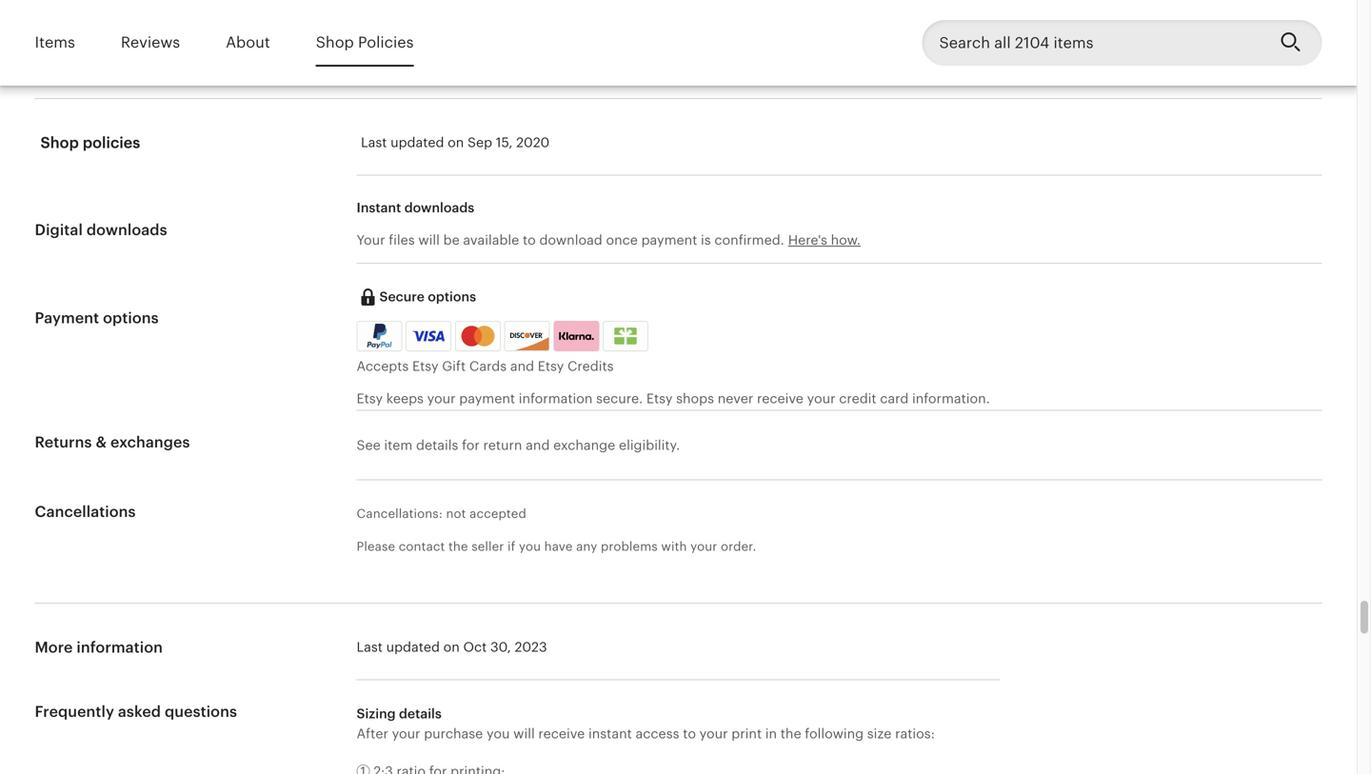 Task type: describe. For each thing, give the bounding box(es) containing it.
shop policies
[[316, 34, 414, 51]]

download
[[540, 232, 603, 248]]

accepted
[[470, 507, 527, 521]]

your right after
[[392, 727, 421, 742]]

mastercard image
[[458, 324, 498, 349]]

sep
[[468, 135, 493, 150]]

if
[[508, 540, 516, 554]]

return
[[483, 438, 523, 453]]

the inside "sizing details after your purchase you will receive instant access to your print in the following size ratios:"
[[781, 727, 802, 742]]

see item details for return and exchange eligibility.
[[357, 438, 680, 453]]

card
[[880, 391, 909, 406]]

returns
[[35, 434, 92, 451]]

1 vertical spatial information
[[77, 639, 163, 657]]

confirmed.
[[715, 232, 785, 248]]

see
[[357, 438, 381, 453]]

gift
[[442, 359, 466, 374]]

options for secure options
[[428, 289, 476, 305]]

here's
[[789, 232, 828, 248]]

more
[[35, 639, 73, 657]]

shop for shop policies
[[316, 34, 354, 51]]

access
[[636, 727, 680, 742]]

with
[[662, 540, 687, 554]]

keeps
[[387, 391, 424, 406]]

exchange
[[554, 438, 616, 453]]

visa image
[[413, 328, 445, 345]]

your
[[357, 232, 385, 248]]

last for last updated on oct 30, 2023
[[357, 640, 383, 655]]

secure options
[[380, 289, 476, 305]]

contact
[[399, 540, 445, 554]]

secure
[[380, 289, 425, 305]]

please contact the seller if you have any problems with your order.
[[357, 540, 757, 554]]

oct
[[463, 640, 487, 655]]

how.
[[831, 232, 861, 248]]

last for last updated on sep 15, 2020
[[361, 135, 387, 150]]

giftcard image
[[610, 328, 642, 345]]

more information
[[35, 639, 163, 657]]

accepts etsy gift cards and etsy credits
[[357, 359, 614, 374]]

etsy left shops
[[647, 391, 673, 406]]

&
[[96, 434, 107, 451]]

your left print
[[700, 727, 728, 742]]

after
[[357, 727, 389, 742]]

payment options
[[35, 310, 159, 327]]

your left 'credit'
[[807, 391, 836, 406]]

30,
[[491, 640, 511, 655]]

files
[[389, 232, 415, 248]]

shop for shop policies
[[40, 134, 79, 151]]

your down gift
[[427, 391, 456, 406]]

frequently
[[35, 704, 114, 721]]

sizing
[[357, 707, 396, 722]]

receive inside "sizing details after your purchase you will receive instant access to your print in the following size ratios:"
[[539, 727, 585, 742]]

never
[[718, 391, 754, 406]]

cancellations:
[[357, 507, 443, 521]]

about
[[226, 34, 270, 51]]

print
[[732, 727, 762, 742]]

0 vertical spatial receive
[[757, 391, 804, 406]]

order.
[[721, 540, 757, 554]]

questions
[[165, 704, 237, 721]]

reviews
[[121, 34, 180, 51]]

0 vertical spatial and
[[510, 359, 535, 374]]

15,
[[496, 135, 513, 150]]

to inside "sizing details after your purchase you will receive instant access to your print in the following size ratios:"
[[683, 727, 696, 742]]

size
[[868, 727, 892, 742]]

on for sep
[[448, 135, 464, 150]]

cancellations
[[35, 504, 136, 521]]

be
[[444, 232, 460, 248]]

once
[[606, 232, 638, 248]]

Search all 2104 items text field
[[923, 20, 1266, 66]]

last updated on oct 30, 2023
[[357, 640, 547, 655]]

downloads for instant downloads
[[405, 200, 475, 215]]

instant
[[589, 727, 632, 742]]

0 vertical spatial to
[[523, 232, 536, 248]]

options for payment options
[[103, 310, 159, 327]]

for
[[462, 438, 480, 453]]

shop policies
[[40, 134, 140, 151]]

digital
[[35, 221, 83, 239]]

0 vertical spatial details
[[416, 438, 459, 453]]

is
[[701, 232, 711, 248]]

any
[[576, 540, 598, 554]]

cancellations: not accepted
[[357, 507, 527, 521]]

returns & exchanges
[[35, 434, 190, 451]]



Task type: locate. For each thing, give the bounding box(es) containing it.
0 horizontal spatial will
[[419, 232, 440, 248]]

accepts
[[357, 359, 409, 374]]

receive
[[757, 391, 804, 406], [539, 727, 585, 742]]

your files will be available to download once payment is confirmed. here's how.
[[357, 232, 861, 248]]

2023
[[515, 640, 547, 655]]

0 vertical spatial will
[[419, 232, 440, 248]]

payment
[[642, 232, 698, 248], [459, 391, 515, 406]]

your right "with"
[[691, 540, 718, 554]]

on for oct
[[444, 640, 460, 655]]

1 vertical spatial and
[[526, 438, 550, 453]]

1 horizontal spatial shop
[[316, 34, 354, 51]]

1 horizontal spatial will
[[514, 727, 535, 742]]

1 vertical spatial you
[[487, 727, 510, 742]]

payment left is
[[642, 232, 698, 248]]

etsy keeps your payment information secure. etsy shops never receive your credit card information.
[[357, 391, 991, 406]]

your
[[427, 391, 456, 406], [807, 391, 836, 406], [691, 540, 718, 554], [392, 727, 421, 742], [700, 727, 728, 742]]

problems
[[601, 540, 658, 554]]

0 horizontal spatial you
[[487, 727, 510, 742]]

the
[[449, 540, 468, 554], [781, 727, 802, 742]]

please
[[357, 540, 396, 554]]

you for purchase
[[487, 727, 510, 742]]

and
[[510, 359, 535, 374], [526, 438, 550, 453]]

updated left oct in the left bottom of the page
[[386, 640, 440, 655]]

following
[[805, 727, 864, 742]]

1 horizontal spatial downloads
[[405, 200, 475, 215]]

paypal image
[[360, 324, 400, 349]]

updated
[[391, 135, 444, 150], [386, 640, 440, 655]]

1 horizontal spatial options
[[428, 289, 476, 305]]

to
[[523, 232, 536, 248], [683, 727, 696, 742]]

seller
[[472, 540, 504, 554]]

details
[[416, 438, 459, 453], [399, 707, 442, 722]]

1 horizontal spatial receive
[[757, 391, 804, 406]]

etsy down accepts
[[357, 391, 383, 406]]

klarna image
[[554, 321, 600, 352]]

0 vertical spatial you
[[519, 540, 541, 554]]

sizing details after your purchase you will receive instant access to your print in the following size ratios:
[[357, 707, 935, 742]]

0 horizontal spatial to
[[523, 232, 536, 248]]

will inside "sizing details after your purchase you will receive instant access to your print in the following size ratios:"
[[514, 727, 535, 742]]

0 vertical spatial options
[[428, 289, 476, 305]]

credit
[[839, 391, 877, 406]]

the left the seller
[[449, 540, 468, 554]]

1 vertical spatial payment
[[459, 391, 515, 406]]

asked
[[118, 704, 161, 721]]

1 vertical spatial options
[[103, 310, 159, 327]]

downloads
[[405, 200, 475, 215], [87, 221, 167, 239]]

exchanges
[[111, 434, 190, 451]]

secure.
[[596, 391, 643, 406]]

1 horizontal spatial information
[[519, 391, 593, 406]]

1 vertical spatial receive
[[539, 727, 585, 742]]

and right the 'return'
[[526, 438, 550, 453]]

last
[[361, 135, 387, 150], [357, 640, 383, 655]]

reviews link
[[121, 21, 180, 65]]

cards
[[469, 359, 507, 374]]

will
[[419, 232, 440, 248], [514, 727, 535, 742]]

0 horizontal spatial downloads
[[87, 221, 167, 239]]

0 vertical spatial on
[[448, 135, 464, 150]]

information down credits
[[519, 391, 593, 406]]

0 vertical spatial updated
[[391, 135, 444, 150]]

have
[[545, 540, 573, 554]]

shop left the policies
[[40, 134, 79, 151]]

on
[[448, 135, 464, 150], [444, 640, 460, 655]]

updated for sep
[[391, 135, 444, 150]]

downloads right digital
[[87, 221, 167, 239]]

0 vertical spatial payment
[[642, 232, 698, 248]]

and down discover image
[[510, 359, 535, 374]]

1 horizontal spatial the
[[781, 727, 802, 742]]

purchase
[[424, 727, 483, 742]]

receive left instant
[[539, 727, 585, 742]]

1 vertical spatial updated
[[386, 640, 440, 655]]

shops
[[676, 391, 714, 406]]

0 vertical spatial downloads
[[405, 200, 475, 215]]

items link
[[35, 21, 75, 65]]

receive right never
[[757, 391, 804, 406]]

2020
[[516, 135, 550, 150]]

payment down cards
[[459, 391, 515, 406]]

ratios:
[[896, 727, 935, 742]]

you for if
[[519, 540, 541, 554]]

information right more
[[77, 639, 163, 657]]

0 vertical spatial information
[[519, 391, 593, 406]]

shop left policies
[[316, 34, 354, 51]]

updated left sep
[[391, 135, 444, 150]]

0 vertical spatial shop
[[316, 34, 354, 51]]

details left the for
[[416, 438, 459, 453]]

eligibility.
[[619, 438, 680, 453]]

0 horizontal spatial information
[[77, 639, 163, 657]]

details up purchase
[[399, 707, 442, 722]]

0 horizontal spatial receive
[[539, 727, 585, 742]]

updated for oct
[[386, 640, 440, 655]]

1 vertical spatial downloads
[[87, 221, 167, 239]]

instant downloads
[[357, 200, 475, 215]]

to right access
[[683, 727, 696, 742]]

to right available
[[523, 232, 536, 248]]

information.
[[913, 391, 991, 406]]

last up sizing
[[357, 640, 383, 655]]

1 horizontal spatial to
[[683, 727, 696, 742]]

policies
[[358, 34, 414, 51]]

you right purchase
[[487, 727, 510, 742]]

0 vertical spatial last
[[361, 135, 387, 150]]

digital downloads
[[35, 221, 167, 239]]

1 horizontal spatial payment
[[642, 232, 698, 248]]

credits
[[568, 359, 614, 374]]

shop policies link
[[316, 21, 414, 65]]

frequently asked questions
[[35, 704, 237, 721]]

etsy
[[412, 359, 439, 374], [538, 359, 564, 374], [357, 391, 383, 406], [647, 391, 673, 406]]

1 vertical spatial details
[[399, 707, 442, 722]]

will right purchase
[[514, 727, 535, 742]]

details inside "sizing details after your purchase you will receive instant access to your print in the following size ratios:"
[[399, 707, 442, 722]]

options right the payment
[[103, 310, 159, 327]]

1 vertical spatial shop
[[40, 134, 79, 151]]

you right if
[[519, 540, 541, 554]]

0 horizontal spatial shop
[[40, 134, 79, 151]]

last up instant
[[361, 135, 387, 150]]

0 horizontal spatial payment
[[459, 391, 515, 406]]

about link
[[226, 21, 270, 65]]

item
[[384, 438, 413, 453]]

here's how. link
[[789, 232, 861, 248]]

etsy down discover image
[[538, 359, 564, 374]]

options up visa image on the left top
[[428, 289, 476, 305]]

items
[[35, 34, 75, 51]]

0 vertical spatial the
[[449, 540, 468, 554]]

discover image
[[506, 325, 551, 353]]

downloads up be
[[405, 200, 475, 215]]

will left be
[[419, 232, 440, 248]]

last updated on sep 15, 2020
[[361, 135, 550, 150]]

available
[[463, 232, 519, 248]]

information
[[519, 391, 593, 406], [77, 639, 163, 657]]

you
[[519, 540, 541, 554], [487, 727, 510, 742]]

1 vertical spatial the
[[781, 727, 802, 742]]

you inside "sizing details after your purchase you will receive instant access to your print in the following size ratios:"
[[487, 727, 510, 742]]

1 horizontal spatial you
[[519, 540, 541, 554]]

on left sep
[[448, 135, 464, 150]]

1 vertical spatial last
[[357, 640, 383, 655]]

in
[[766, 727, 777, 742]]

shop
[[316, 34, 354, 51], [40, 134, 79, 151]]

0 horizontal spatial options
[[103, 310, 159, 327]]

the right in
[[781, 727, 802, 742]]

instant
[[357, 200, 401, 215]]

on left oct in the left bottom of the page
[[444, 640, 460, 655]]

downloads for digital downloads
[[87, 221, 167, 239]]

1 vertical spatial to
[[683, 727, 696, 742]]

payment
[[35, 310, 99, 327]]

1 vertical spatial on
[[444, 640, 460, 655]]

etsy left gift
[[412, 359, 439, 374]]

1 vertical spatial will
[[514, 727, 535, 742]]

not
[[446, 507, 466, 521]]

policies
[[83, 134, 140, 151]]

0 horizontal spatial the
[[449, 540, 468, 554]]



Task type: vqa. For each thing, say whether or not it's contained in the screenshot.
the offsets
no



